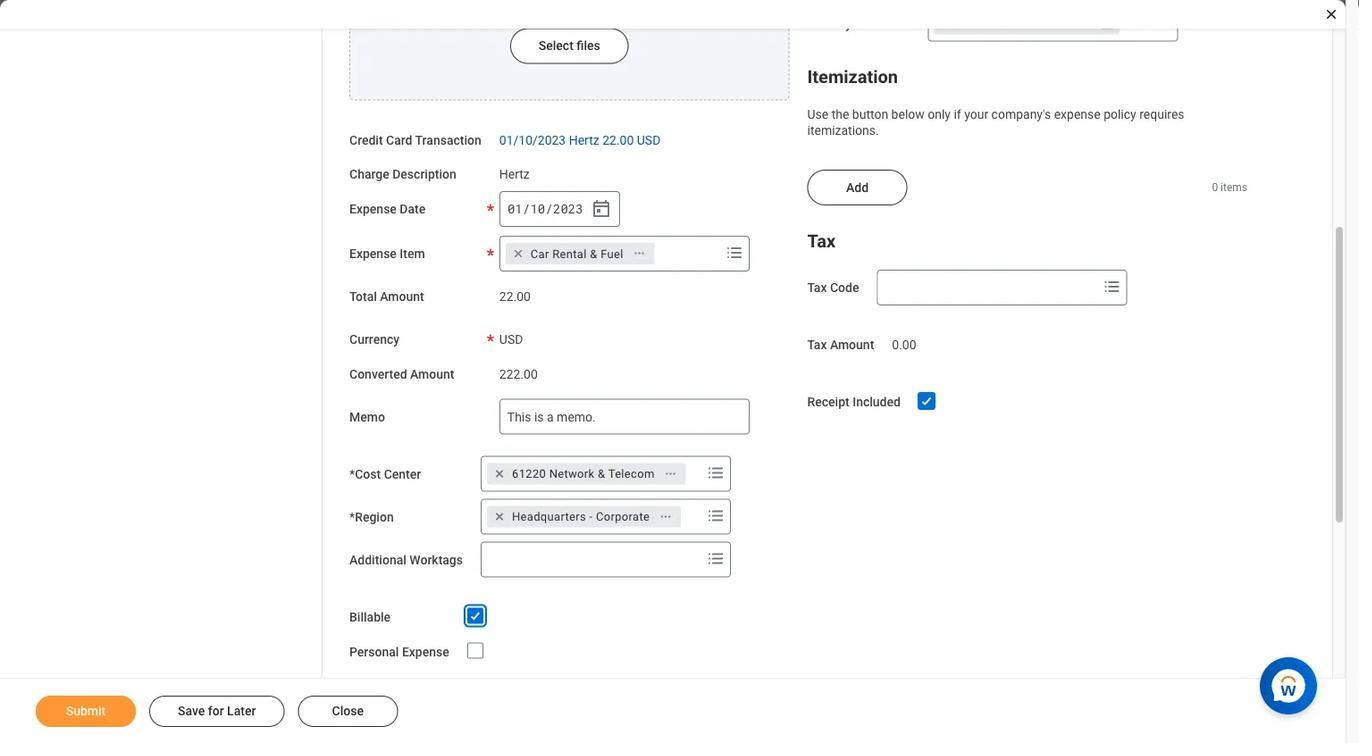 Task type: locate. For each thing, give the bounding box(es) containing it.
prompts image for *cost center
[[705, 463, 727, 484]]

the
[[832, 107, 849, 122]]

billable
[[349, 610, 391, 625]]

expense
[[349, 202, 397, 217], [349, 247, 397, 262], [402, 645, 449, 660]]

x small image for *cost center
[[491, 466, 509, 484]]

workday assistant region
[[1260, 651, 1325, 715]]

3 tax from the top
[[808, 338, 827, 353]]

x small image left 61220
[[491, 466, 509, 484]]

22.00 down x small image
[[499, 290, 531, 305]]

22.00 up 'calendar' icon
[[603, 133, 634, 148]]

use
[[808, 107, 829, 122]]

61220 network & telecom, press delete to clear value. option
[[487, 464, 686, 485]]

tax up tax code
[[808, 231, 836, 252]]

for
[[208, 704, 224, 719]]

dialog
[[0, 0, 1346, 744]]

tax button
[[808, 231, 836, 252]]

2 vertical spatial tax
[[808, 338, 827, 353]]

1 vertical spatial tax
[[808, 281, 827, 296]]

& right network
[[598, 468, 605, 481]]

tax
[[808, 231, 836, 252], [808, 281, 827, 296], [808, 338, 827, 353]]

headquarters - corporate
[[512, 511, 650, 524]]

button
[[852, 107, 889, 122]]

select files region
[[349, 0, 790, 101]]

22.00 inside 01/10/2023 hertz 22.00 usd link
[[603, 133, 634, 148]]

tax for tax
[[808, 231, 836, 252]]

united states of america
[[960, 17, 1095, 31]]

itemizations.
[[808, 124, 879, 139]]

1 vertical spatial usd
[[499, 332, 523, 347]]

tax amount
[[808, 338, 874, 353]]

0 vertical spatial amount
[[380, 290, 424, 305]]

0 horizontal spatial usd
[[499, 332, 523, 347]]

01
[[508, 201, 523, 218]]

car rental & fuel element
[[531, 246, 624, 262]]

& inside "car rental & fuel" element
[[590, 247, 598, 261]]

prompts image inside tax group
[[1102, 276, 1123, 298]]

0 horizontal spatial hertz
[[499, 168, 530, 182]]

0 vertical spatial usd
[[637, 133, 661, 148]]

1 horizontal spatial usd
[[637, 133, 661, 148]]

check small image
[[465, 606, 486, 627]]

headquarters - corporate element
[[512, 509, 650, 526]]

requires
[[1140, 107, 1185, 122]]

worktags
[[410, 553, 463, 568]]

credit card transaction
[[349, 133, 482, 148]]

expense date
[[349, 202, 426, 217]]

0 horizontal spatial &
[[590, 247, 598, 261]]

2 tax from the top
[[808, 281, 827, 296]]

1 vertical spatial &
[[598, 468, 605, 481]]

converted amount
[[349, 367, 454, 382]]

usd
[[637, 133, 661, 148], [499, 332, 523, 347]]

22.00
[[603, 133, 634, 148], [499, 290, 531, 305]]

related actions image right fuel
[[633, 248, 646, 260]]

action bar region
[[0, 678, 1346, 744]]

tax left code
[[808, 281, 827, 296]]

card
[[386, 133, 412, 148]]

x small image inside 61220 network & telecom, press delete to clear value. option
[[491, 466, 509, 484]]

states
[[998, 17, 1032, 31]]

description
[[393, 168, 457, 182]]

1 vertical spatial prompts image
[[705, 506, 727, 527]]

submit button
[[36, 696, 136, 728]]

0 horizontal spatial 22.00
[[499, 290, 531, 305]]

items
[[1221, 182, 1248, 194]]

expense down charge
[[349, 202, 397, 217]]

61220
[[512, 468, 546, 481]]

/
[[523, 201, 530, 218], [545, 201, 553, 218]]

x small image for country
[[938, 15, 956, 33]]

date
[[400, 202, 426, 217]]

0 horizontal spatial /
[[523, 201, 530, 218]]

itemization button
[[808, 67, 898, 88]]

telecom
[[608, 468, 655, 481]]

receipt
[[808, 395, 850, 410]]

expense right personal
[[402, 645, 449, 660]]

0 vertical spatial 22.00
[[603, 133, 634, 148]]

add button
[[808, 170, 908, 206]]

tax code
[[808, 281, 859, 296]]

company's
[[992, 107, 1051, 122]]

united states of america, press delete to clear value, ctrl + enter opens in new window. option
[[935, 13, 1120, 35]]

0 vertical spatial hertz
[[569, 133, 599, 148]]

*cost center
[[349, 467, 421, 482]]

x small image inside united states of america, press delete to clear value, ctrl + enter opens in new window. option
[[938, 15, 956, 33]]

amount right total
[[380, 290, 424, 305]]

1 horizontal spatial /
[[545, 201, 553, 218]]

0 vertical spatial &
[[590, 247, 598, 261]]

amount left 0.00
[[830, 338, 874, 353]]

tax up receipt
[[808, 338, 827, 353]]

charge description
[[349, 168, 457, 182]]

1 horizontal spatial 22.00
[[603, 133, 634, 148]]

&
[[590, 247, 598, 261], [598, 468, 605, 481]]

america
[[1050, 17, 1095, 31]]

fuel
[[601, 247, 624, 261]]

related actions image
[[633, 248, 646, 260], [665, 468, 677, 481]]

0 vertical spatial x small image
[[938, 15, 956, 33]]

amount
[[380, 290, 424, 305], [830, 338, 874, 353], [410, 367, 454, 382]]

0.00
[[892, 338, 917, 353]]

0 vertical spatial tax
[[808, 231, 836, 252]]

related actions image right telecom
[[665, 468, 677, 481]]

x small image left united
[[938, 15, 956, 33]]

related actions image inside 61220 network & telecom, press delete to clear value. option
[[665, 468, 677, 481]]

rental
[[553, 247, 587, 261]]

currency
[[349, 333, 400, 347]]

/ right 01
[[523, 201, 530, 218]]

0 vertical spatial prompts image
[[1102, 276, 1123, 298]]

additional
[[349, 553, 407, 568]]

credit
[[349, 133, 383, 148]]

1 horizontal spatial &
[[598, 468, 605, 481]]

0 horizontal spatial prompts image
[[705, 506, 727, 527]]

expense left "item"
[[349, 247, 397, 262]]

2 vertical spatial x small image
[[491, 509, 509, 526]]

prompts image
[[1153, 12, 1174, 34], [724, 242, 745, 264], [705, 463, 727, 484], [705, 549, 727, 570]]

2 / from the left
[[545, 201, 553, 218]]

1 vertical spatial expense
[[349, 247, 397, 262]]

expense item
[[349, 247, 425, 262]]

car
[[531, 247, 549, 261]]

1 horizontal spatial related actions image
[[665, 468, 677, 481]]

total
[[349, 290, 377, 305]]

1 vertical spatial hertz
[[499, 168, 530, 182]]

x small image left headquarters
[[491, 509, 509, 526]]

prompts image
[[1102, 276, 1123, 298], [705, 506, 727, 527]]

61220 network & telecom element
[[512, 467, 655, 483]]

2 vertical spatial amount
[[410, 367, 454, 382]]

later
[[227, 704, 256, 719]]

hertz
[[569, 133, 599, 148], [499, 168, 530, 182]]

expense
[[1054, 107, 1101, 122]]

memo
[[349, 410, 385, 425]]

0 vertical spatial expense
[[349, 202, 397, 217]]

related actions image for *cost center
[[665, 468, 677, 481]]

amount right converted
[[410, 367, 454, 382]]

additional worktags
[[349, 553, 463, 568]]

1 vertical spatial amount
[[830, 338, 874, 353]]

0 horizontal spatial related actions image
[[633, 248, 646, 260]]

region
[[36, 0, 323, 725]]

*region
[[349, 510, 394, 525]]

files
[[577, 39, 600, 53]]

x small image
[[938, 15, 956, 33], [491, 466, 509, 484], [491, 509, 509, 526]]

amount for tax amount
[[830, 338, 874, 353]]

1 horizontal spatial prompts image
[[1102, 276, 1123, 298]]

of
[[1036, 17, 1047, 31]]

0 vertical spatial related actions image
[[633, 248, 646, 260]]

hertz up 01
[[499, 168, 530, 182]]

x small image for *region
[[491, 509, 509, 526]]

1 vertical spatial related actions image
[[665, 468, 677, 481]]

0 items
[[1212, 182, 1248, 194]]

& inside 61220 network & telecom element
[[598, 468, 605, 481]]

& left fuel
[[590, 247, 598, 261]]

headquarters
[[512, 511, 586, 524]]

/ right 10
[[545, 201, 553, 218]]

1 tax from the top
[[808, 231, 836, 252]]

Tax Code field
[[878, 272, 1098, 304]]

1 vertical spatial x small image
[[491, 466, 509, 484]]

charge
[[349, 168, 389, 182]]

1 horizontal spatial hertz
[[569, 133, 599, 148]]

x small image
[[509, 245, 527, 263]]

hertz right 01/10/2023
[[569, 133, 599, 148]]

network
[[549, 468, 595, 481]]

headquarters - corporate, press delete to clear value. option
[[487, 507, 681, 528]]



Task type: describe. For each thing, give the bounding box(es) containing it.
below
[[892, 107, 925, 122]]

use the button below only if your company's expense policy requires itemizations.
[[808, 107, 1188, 139]]

01 / 10 / 2023
[[508, 201, 583, 218]]

save for later
[[178, 704, 256, 719]]

car rental & fuel, press delete to clear value. option
[[506, 243, 655, 265]]

corporate
[[596, 511, 650, 524]]

united
[[960, 17, 995, 31]]

united states of america element
[[960, 16, 1095, 32]]

1 vertical spatial 22.00
[[499, 290, 531, 305]]

ext link image
[[1099, 15, 1116, 33]]

personal
[[349, 645, 399, 660]]

select
[[539, 39, 574, 53]]

prompts image for additional worktags
[[705, 549, 727, 570]]

tax group
[[808, 227, 1248, 306]]

0
[[1212, 182, 1218, 194]]

expense for expense item
[[349, 247, 397, 262]]

center
[[384, 467, 421, 482]]

expense for expense date
[[349, 202, 397, 217]]

itemization
[[808, 67, 898, 88]]

prompts image for expense item
[[724, 242, 745, 264]]

2 vertical spatial expense
[[402, 645, 449, 660]]

save
[[178, 704, 205, 719]]

included
[[853, 395, 901, 410]]

tax for tax amount
[[808, 338, 827, 353]]

2023
[[553, 201, 583, 218]]

tax for tax code
[[808, 281, 827, 296]]

save for later button
[[149, 696, 285, 728]]

prompts image for country
[[1153, 12, 1174, 34]]

submit
[[66, 704, 106, 719]]

your
[[964, 107, 989, 122]]

if
[[954, 107, 961, 122]]

close
[[332, 704, 364, 719]]

only
[[928, 107, 951, 122]]

*cost
[[349, 467, 381, 482]]

related actions image
[[660, 511, 672, 524]]

& for item
[[590, 247, 598, 261]]

amount for total amount
[[380, 290, 424, 305]]

01/10/2023
[[499, 133, 566, 148]]

check small image
[[916, 391, 937, 412]]

personal expense
[[349, 645, 449, 660]]

prompts image for tax code
[[1102, 276, 1123, 298]]

01/10/2023 hertz 22.00 usd
[[499, 133, 661, 148]]

transaction
[[415, 133, 482, 148]]

amount for converted amount
[[410, 367, 454, 382]]

dialog containing itemization
[[0, 0, 1346, 744]]

country
[[808, 17, 851, 32]]

total amount
[[349, 290, 424, 305]]

Memo text field
[[499, 400, 750, 435]]

close button
[[298, 696, 398, 728]]

close edit expense report image
[[1325, 7, 1339, 21]]

converted
[[349, 367, 407, 382]]

select files button
[[510, 28, 629, 64]]

charge description element
[[499, 157, 530, 183]]

related actions image for expense item
[[633, 248, 646, 260]]

policy
[[1104, 107, 1137, 122]]

car rental & fuel
[[531, 247, 624, 261]]

prompts image for *region
[[705, 506, 727, 527]]

item
[[400, 247, 425, 262]]

222.00
[[499, 367, 538, 382]]

10
[[530, 201, 545, 218]]

-
[[589, 511, 593, 524]]

select files
[[539, 39, 600, 53]]

expense date group
[[499, 192, 620, 227]]

code
[[830, 281, 859, 296]]

1 / from the left
[[523, 201, 530, 218]]

01/10/2023 hertz 22.00 usd link
[[499, 129, 661, 148]]

receipt included
[[808, 395, 901, 410]]

calendar image
[[591, 199, 612, 220]]

itemization group
[[808, 63, 1248, 140]]

& for center
[[598, 468, 605, 481]]

add
[[846, 180, 869, 195]]

Additional Worktags field
[[482, 544, 702, 576]]

61220 network & telecom
[[512, 468, 655, 481]]



Task type: vqa. For each thing, say whether or not it's contained in the screenshot.
"Dashboard Expenses" icon
no



